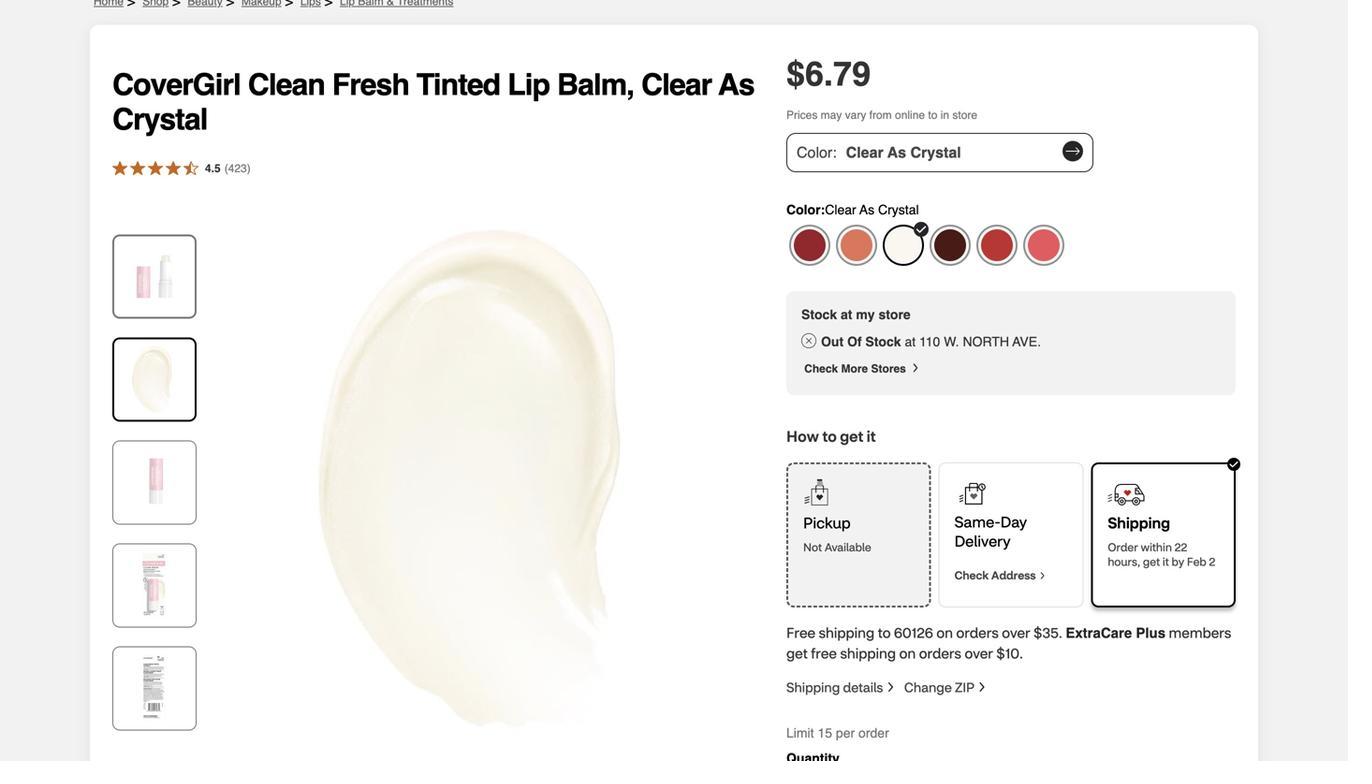 Task type: vqa. For each thing, say whether or not it's contained in the screenshot.
Tinted
yes



Task type: locate. For each thing, give the bounding box(es) containing it.
on inside members get free shipping on orders over $10.
[[900, 644, 916, 663]]

as left price $6.79. element
[[719, 67, 755, 102]]

on right 60126
[[937, 624, 953, 642]]

Variant Color: Bliss You Berry, 4 of 6:  Bliss You Berry Not selected   radio
[[930, 225, 971, 266]]

0 vertical spatial color
[[797, 144, 833, 161]]

shipping order within 22 hours, get it by feb 2
[[1108, 513, 1216, 569]]

check inside check more stores button
[[805, 362, 838, 376]]

: down may
[[833, 144, 837, 161]]

over for $10.
[[965, 644, 994, 663]]

get down free
[[787, 644, 808, 663]]

over inside members get free shipping on orders over $10.
[[965, 644, 994, 663]]

covergirl
[[112, 67, 241, 102]]

)
[[247, 162, 251, 175]]

shipping up the free
[[819, 624, 875, 642]]

it down check more stores button
[[867, 427, 876, 446]]

get right how
[[840, 427, 864, 446]]

shipping for order
[[1108, 513, 1171, 532]]

variant color: bliss you berry, 4 of 6:  bliss you berry not selected image
[[930, 225, 971, 266]]

stock up out
[[802, 307, 837, 322]]

0 vertical spatial crystal
[[112, 102, 207, 137]]

0 horizontal spatial get
[[787, 644, 808, 663]]

to left in
[[928, 109, 938, 122]]

color : clear as crystal up the variant color: made for peach, 2 of 6:  made for peach not selected image
[[787, 202, 919, 217]]

to right how
[[823, 427, 837, 446]]

2 horizontal spatial get
[[1143, 554, 1160, 569]]

shipping inside shipping order within 22 hours, get it by feb 2
[[1108, 513, 1171, 532]]

0 vertical spatial shipping
[[819, 624, 875, 642]]

check
[[805, 362, 838, 376], [955, 568, 992, 582]]

color
[[797, 144, 833, 161], [787, 202, 821, 217]]

hours,
[[1108, 554, 1141, 569]]

0 vertical spatial stock
[[802, 307, 837, 322]]

0 vertical spatial over
[[1002, 624, 1031, 642]]

shipping up details at the right of the page
[[840, 644, 896, 663]]

pickup
[[804, 513, 851, 532]]

covergirl clean fresh tinted lip balm, thumbnail image 1 of 8 image
[[117, 239, 192, 314]]

0 horizontal spatial over
[[965, 644, 994, 663]]

store
[[953, 109, 978, 122], [879, 307, 911, 322]]

get inside members get free shipping on orders over $10.
[[787, 644, 808, 663]]

from
[[870, 109, 892, 122]]

zip
[[955, 679, 975, 696]]

(
[[224, 162, 228, 175]]

prices
[[787, 109, 818, 122]]

0 horizontal spatial at
[[841, 307, 853, 322]]

within
[[1141, 540, 1172, 554]]

over down free shipping to 60126 on orders over $35. extracare plus
[[965, 644, 994, 663]]

check more stores
[[805, 362, 906, 376]]

out of stock at 110 w. north ave. element
[[802, 333, 1221, 350]]

1 horizontal spatial get
[[840, 427, 864, 446]]

on
[[937, 624, 953, 642], [900, 644, 916, 663]]

variant color: you're the pom, 5 of 6:  you're the pom not selected image
[[977, 225, 1018, 266]]

0 vertical spatial color : clear as crystal
[[797, 144, 962, 161]]

check for check
[[955, 568, 992, 582]]

1 horizontal spatial it
[[1163, 554, 1169, 569]]

over up $10. at the bottom right of the page
[[1002, 624, 1031, 642]]

clear up the variant color: made for peach, 2 of 6:  made for peach not selected image
[[825, 202, 857, 217]]

color down prices
[[797, 144, 833, 161]]

free
[[811, 644, 837, 663]]

1 horizontal spatial on
[[937, 624, 953, 642]]

110
[[920, 334, 941, 349]]

orders down 60126
[[919, 644, 962, 663]]

1 horizontal spatial as
[[860, 202, 875, 217]]

at left my at the right
[[841, 307, 853, 322]]

1 vertical spatial as
[[888, 144, 907, 161]]

1 horizontal spatial store
[[953, 109, 978, 122]]

1 vertical spatial on
[[900, 644, 916, 663]]

0 vertical spatial store
[[953, 109, 978, 122]]

on down 60126
[[900, 644, 916, 663]]

0 vertical spatial :
[[833, 144, 837, 161]]

change zip button
[[904, 679, 985, 696]]

1 vertical spatial store
[[879, 307, 911, 322]]

1 vertical spatial over
[[965, 644, 994, 663]]

0 vertical spatial shipping
[[1108, 513, 1171, 532]]

0 horizontal spatial :
[[821, 202, 825, 217]]

shipping
[[1108, 513, 1171, 532], [787, 679, 840, 696]]

1 vertical spatial color : clear as crystal
[[787, 202, 919, 217]]

2 vertical spatial clear
[[825, 202, 857, 217]]

1 horizontal spatial to
[[878, 624, 891, 642]]

1 horizontal spatial shipping
[[1108, 513, 1171, 532]]

:
[[833, 144, 837, 161], [821, 202, 825, 217]]

shipping inside members get free shipping on orders over $10.
[[840, 644, 896, 663]]

crystal up 4.5 at the left of page
[[112, 102, 207, 137]]

get left by
[[1143, 554, 1160, 569]]

1 vertical spatial crystal
[[911, 144, 962, 161]]

clear
[[642, 67, 712, 102], [846, 144, 884, 161], [825, 202, 857, 217]]

1 horizontal spatial :
[[833, 144, 837, 161]]

4.5 ( 423 )
[[205, 162, 251, 175]]

0 vertical spatial orders
[[957, 624, 999, 642]]

2 horizontal spatial as
[[888, 144, 907, 161]]

members get free shipping on orders over $10.
[[787, 624, 1232, 663]]

color : clear as crystal down "from"
[[797, 144, 962, 161]]

1 vertical spatial check
[[955, 568, 992, 582]]

0 vertical spatial clear
[[642, 67, 712, 102]]

4.5
[[205, 162, 221, 175]]

orders up $10. at the bottom right of the page
[[957, 624, 999, 642]]

clear down the 'vary'
[[846, 144, 884, 161]]

shipping
[[819, 624, 875, 642], [840, 644, 896, 663]]

to left 60126
[[878, 624, 891, 642]]

change zip
[[904, 679, 975, 696]]

: up the variant color: i cherry-ish you, 1 of 6:  i cherry-ish you not selected radio
[[821, 202, 825, 217]]

0 vertical spatial as
[[719, 67, 755, 102]]

orders inside members get free shipping on orders over $10.
[[919, 644, 962, 663]]

variant color: i cherry-ish you, 1 of 6:  i cherry-ish you not selected image
[[789, 225, 831, 266]]

1 vertical spatial it
[[1163, 554, 1169, 569]]

it
[[867, 427, 876, 446], [1163, 554, 1169, 569]]

1 horizontal spatial check
[[955, 568, 992, 582]]

change
[[904, 679, 952, 696]]

my
[[856, 307, 875, 322]]

orders
[[957, 624, 999, 642], [919, 644, 962, 663]]

60126
[[894, 624, 934, 642]]

get
[[840, 427, 864, 446], [1143, 554, 1160, 569], [787, 644, 808, 663]]

1 horizontal spatial at
[[905, 334, 916, 349]]

how
[[787, 427, 819, 446]]

more
[[841, 362, 868, 376]]

0 vertical spatial to
[[928, 109, 938, 122]]

stock
[[802, 307, 837, 322], [866, 334, 901, 349]]

0 horizontal spatial as
[[719, 67, 755, 102]]

crystal up the variant color: clear as crystal, 3 of 6:  clear as crystal selected radio
[[878, 202, 919, 217]]

it left by
[[1163, 554, 1169, 569]]

free shipping to 60126 on orders over $35. extracare plus
[[787, 624, 1166, 642]]

fresh
[[332, 67, 409, 102]]

price $6.79. element
[[787, 55, 871, 94]]

as
[[719, 67, 755, 102], [888, 144, 907, 161], [860, 202, 875, 217]]

at left the 110
[[905, 334, 916, 349]]

1 vertical spatial stock
[[866, 334, 901, 349]]

crystal
[[112, 102, 207, 137], [911, 144, 962, 161], [878, 202, 919, 217]]

address
[[992, 568, 1036, 582]]

0 horizontal spatial shipping
[[787, 679, 840, 696]]

stock at my store
[[802, 307, 911, 322]]

0 horizontal spatial store
[[879, 307, 911, 322]]

w.
[[944, 334, 960, 349]]

1 horizontal spatial stock
[[866, 334, 901, 349]]

1 vertical spatial color
[[787, 202, 821, 217]]

on for shipping
[[900, 644, 916, 663]]

as up the variant color: made for peach, 2 of 6:  made for peach not selected image
[[860, 202, 875, 217]]

shipping down the free
[[787, 679, 840, 696]]

0 vertical spatial on
[[937, 624, 953, 642]]

2
[[1210, 554, 1216, 569]]

by
[[1172, 554, 1185, 569]]

1 vertical spatial at
[[905, 334, 916, 349]]

shipping details
[[787, 679, 883, 696]]

0 horizontal spatial to
[[823, 427, 837, 446]]

stock up stores
[[866, 334, 901, 349]]

over
[[1002, 624, 1031, 642], [965, 644, 994, 663]]

Variant Color: I Cherry-Ish You, 1 of 6:  I Cherry-Ish You Not selected   radio
[[789, 225, 831, 266]]

22
[[1175, 540, 1188, 554]]

color : clear as crystal
[[797, 144, 962, 161], [787, 202, 919, 217]]

shipping up order
[[1108, 513, 1171, 532]]

clear inside covergirl clean fresh tinted lip balm, clear as crystal
[[642, 67, 712, 102]]

0 horizontal spatial stock
[[802, 307, 837, 322]]

Variant Color: Made For Peach, 2 of 6:  Made For Peach Not selected   radio
[[836, 225, 878, 266]]

it inside shipping order within 22 hours, get it by feb 2
[[1163, 554, 1169, 569]]

orders for 60126
[[957, 624, 999, 642]]

2 vertical spatial get
[[787, 644, 808, 663]]

covergirl clean fresh tinted lip balm, clear as crystal
[[112, 67, 755, 137]]

at
[[841, 307, 853, 322], [905, 334, 916, 349]]

store right my at the right
[[879, 307, 911, 322]]

1 vertical spatial shipping
[[840, 644, 896, 663]]

0 vertical spatial get
[[840, 427, 864, 446]]

0 horizontal spatial check
[[805, 362, 838, 376]]

check down out
[[805, 362, 838, 376]]

1 vertical spatial get
[[1143, 554, 1160, 569]]

order
[[859, 726, 889, 741]]

0 vertical spatial at
[[841, 307, 853, 322]]

color up the variant color: i cherry-ish you, 1 of 6:  i cherry-ish you not selected radio
[[787, 202, 821, 217]]

0 vertical spatial check
[[805, 362, 838, 376]]

per
[[836, 726, 855, 741]]

0 horizontal spatial on
[[900, 644, 916, 663]]

get inside shipping order within 22 hours, get it by feb 2
[[1143, 554, 1160, 569]]

to
[[928, 109, 938, 122], [823, 427, 837, 446], [878, 624, 891, 642]]

2 horizontal spatial to
[[928, 109, 938, 122]]

1 horizontal spatial over
[[1002, 624, 1031, 642]]

vary
[[845, 109, 867, 122]]

Variant Color: You'Re The Pom, 5 of 6:  You'Re The Pom Not selected   radio
[[977, 225, 1018, 266]]

2 vertical spatial as
[[860, 202, 875, 217]]

orders for shipping
[[919, 644, 962, 663]]

out of stock at 110 w. north ave.
[[821, 334, 1041, 349]]

1 vertical spatial shipping
[[787, 679, 840, 696]]

1 vertical spatial orders
[[919, 644, 962, 663]]

check down delivery
[[955, 568, 992, 582]]

crystal down in
[[911, 144, 962, 161]]

as down online
[[888, 144, 907, 161]]

store right in
[[953, 109, 978, 122]]

Variant Color: Clear As Crystal, 3 of 6:  Clear As Crystal Selected   radio
[[883, 222, 929, 266]]

clear right balm,
[[642, 67, 712, 102]]

0 vertical spatial it
[[867, 427, 876, 446]]



Task type: describe. For each thing, give the bounding box(es) containing it.
members
[[1169, 624, 1232, 642]]

tinted
[[417, 67, 500, 102]]

Variant Color: Life Is Pink, 6 of 6:  Life Is Pink Not selected   radio
[[1024, 225, 1065, 266]]

stores
[[871, 362, 906, 376]]

of
[[848, 334, 862, 349]]

covergirl clean fresh tinted lip balm, thumbnail image 4 of 8 image
[[117, 548, 192, 623]]

not
[[804, 540, 822, 554]]

lip
[[508, 67, 550, 102]]

in
[[941, 109, 950, 122]]

shipping for details
[[787, 679, 840, 696]]

$35.
[[1034, 624, 1063, 642]]

0 horizontal spatial it
[[867, 427, 876, 446]]

over for $35.
[[1002, 624, 1031, 642]]

delivery
[[955, 531, 1011, 551]]

on for 60126
[[937, 624, 953, 642]]

ave.
[[1013, 334, 1041, 349]]

covergirl clean fresh tinted lip balm, thumbnail image 3 of 8 image
[[117, 445, 192, 520]]

same-
[[955, 512, 1001, 531]]

limit 15 per order
[[787, 726, 889, 741]]

plus
[[1136, 625, 1166, 642]]

free
[[787, 624, 816, 642]]

$10.
[[997, 644, 1023, 663]]

423
[[228, 162, 247, 175]]

details
[[843, 679, 883, 696]]

same-day delivery
[[955, 512, 1028, 551]]

clean
[[248, 67, 325, 102]]

covergirl clean fresh tinted lip balm, thumbnail image 2 of 8 image
[[117, 342, 192, 417]]

available
[[825, 540, 872, 554]]

prices may vary from online to in store
[[787, 109, 978, 122]]

balm,
[[557, 67, 634, 102]]

2 vertical spatial to
[[878, 624, 891, 642]]

15
[[818, 726, 833, 741]]

check more stores button
[[802, 361, 923, 376]]

day
[[1001, 512, 1028, 531]]

out
[[821, 334, 844, 349]]

covergirl clean fresh tinted lip balm, thumbnail image 5 of 8 image
[[117, 651, 192, 726]]

as inside covergirl clean fresh tinted lip balm, clear as crystal
[[719, 67, 755, 102]]

1 vertical spatial to
[[823, 427, 837, 446]]

crystal inside covergirl clean fresh tinted lip balm, clear as crystal
[[112, 102, 207, 137]]

online
[[895, 109, 925, 122]]

pickup not available
[[804, 513, 872, 554]]

2 vertical spatial crystal
[[878, 202, 919, 217]]

order
[[1108, 540, 1139, 554]]

check for check more stores
[[805, 362, 838, 376]]

how to get it
[[787, 427, 876, 446]]

limit
[[787, 726, 814, 741]]

variant color: life is pink, 6 of 6:  life is pink not selected image
[[1024, 225, 1065, 266]]

shipping details button
[[787, 679, 894, 696]]

feb
[[1187, 554, 1207, 569]]

variant color: made for peach, 2 of 6:  made for peach not selected image
[[836, 225, 878, 266]]

extracare
[[1066, 625, 1132, 642]]

1 vertical spatial clear
[[846, 144, 884, 161]]

may
[[821, 109, 842, 122]]

north
[[963, 334, 1010, 349]]

$6.79
[[787, 55, 871, 94]]

clicking on the image opens a new modal with 8 larger images of covergirl clean fresh tinted lip balm. some images may not have descriptive text. 2 out of 8. image
[[207, 200, 769, 761]]

1 vertical spatial :
[[821, 202, 825, 217]]



